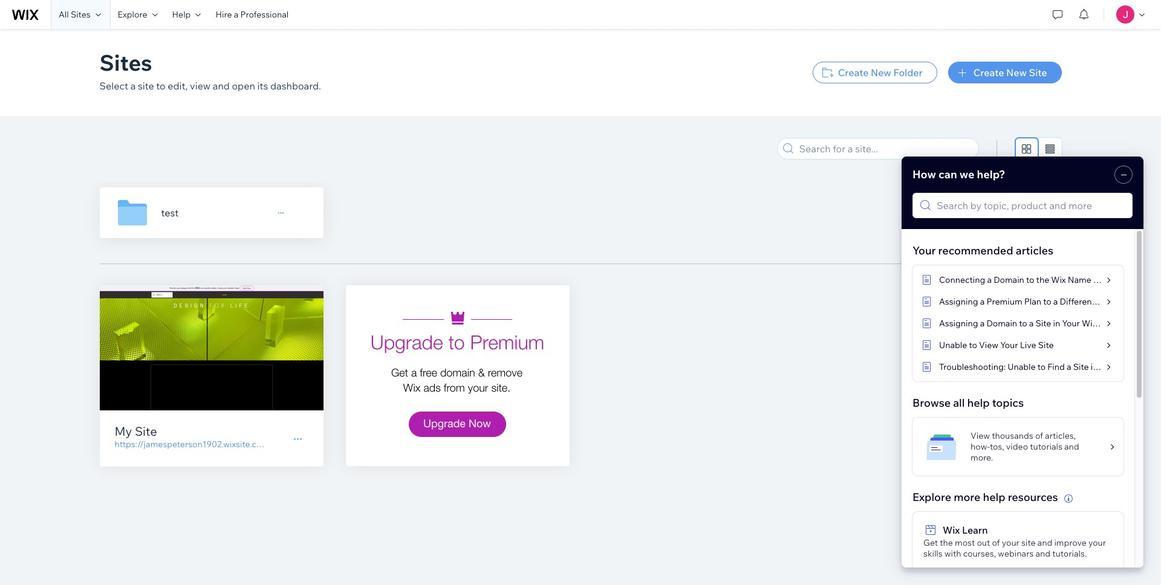 Task type: locate. For each thing, give the bounding box(es) containing it.
a inside sites select a site to edit, view and open its dashboard.
[[130, 80, 136, 92]]

1 horizontal spatial sites
[[99, 49, 152, 76]]

2 vertical spatial a
[[411, 367, 417, 379]]

0 vertical spatial a
[[234, 9, 238, 20]]

select
[[99, 80, 128, 92]]

site for sites
[[138, 80, 154, 92]]

get
[[391, 367, 408, 379]]

a
[[234, 9, 238, 20], [130, 80, 136, 92], [411, 367, 417, 379]]

help
[[172, 9, 191, 20]]

new
[[871, 67, 891, 79], [1006, 67, 1027, 79]]

Search for a site... field
[[796, 138, 975, 159]]

2 create from the left
[[974, 67, 1004, 79]]

site.
[[491, 382, 511, 394]]

a inside hire a professional "link"
[[234, 9, 238, 20]]

0 horizontal spatial to
[[156, 80, 166, 92]]

0 vertical spatial site
[[1029, 67, 1047, 79]]

sites up select
[[99, 49, 152, 76]]

0 horizontal spatial a
[[130, 80, 136, 92]]

upgrade left now
[[423, 417, 466, 430]]

sites inside sites select a site to edit, view and open its dashboard.
[[99, 49, 152, 76]]

sites select a site to edit, view and open its dashboard.
[[99, 49, 321, 92]]

0 vertical spatial site
[[138, 80, 154, 92]]

1 horizontal spatial to
[[448, 331, 465, 354]]

https://jamespeterson1902.wixsite.com/my-
[[115, 439, 287, 450]]

a right select
[[130, 80, 136, 92]]

to left edit,
[[156, 80, 166, 92]]

sites right all
[[71, 9, 90, 20]]

a right hire
[[234, 9, 238, 20]]

site inside sites select a site to edit, view and open its dashboard.
[[138, 80, 154, 92]]

site
[[1029, 67, 1047, 79], [135, 424, 157, 439]]

view
[[190, 80, 211, 92]]

1 vertical spatial site
[[135, 424, 157, 439]]

1 horizontal spatial create
[[974, 67, 1004, 79]]

2 new from the left
[[1006, 67, 1027, 79]]

all sites
[[59, 9, 90, 20]]

create new folder
[[838, 67, 923, 79]]

a inside get a free domain & remove wix ads from your site.
[[411, 367, 417, 379]]

0 horizontal spatial site
[[138, 80, 154, 92]]

hire
[[216, 9, 232, 20]]

1 horizontal spatial site
[[287, 439, 301, 450]]

upgrade to premium
[[371, 331, 544, 354]]

to
[[156, 80, 166, 92], [448, 331, 465, 354]]

1 horizontal spatial new
[[1006, 67, 1027, 79]]

0 vertical spatial to
[[156, 80, 166, 92]]

upgrade up get on the left bottom of page
[[371, 331, 443, 354]]

upgrade
[[371, 331, 443, 354], [423, 417, 466, 430]]

to up domain
[[448, 331, 465, 354]]

a right get on the left bottom of page
[[411, 367, 417, 379]]

0 horizontal spatial create
[[838, 67, 869, 79]]

0 horizontal spatial new
[[871, 67, 891, 79]]

1 create from the left
[[838, 67, 869, 79]]

sites
[[71, 9, 90, 20], [99, 49, 152, 76]]

1 vertical spatial upgrade
[[423, 417, 466, 430]]

0 vertical spatial upgrade
[[371, 331, 443, 354]]

1 horizontal spatial a
[[234, 9, 238, 20]]

new inside create new site button
[[1006, 67, 1027, 79]]

test
[[161, 207, 179, 219]]

new inside create new folder button
[[871, 67, 891, 79]]

1 vertical spatial a
[[130, 80, 136, 92]]

wix
[[403, 382, 421, 394]]

0 horizontal spatial site
[[135, 424, 157, 439]]

1 horizontal spatial site
[[1029, 67, 1047, 79]]

1 new from the left
[[871, 67, 891, 79]]

site inside my site https://jamespeterson1902.wixsite.com/my-site
[[287, 439, 301, 450]]

create new site button
[[948, 62, 1062, 83]]

site
[[138, 80, 154, 92], [287, 439, 301, 450]]

1 vertical spatial sites
[[99, 49, 152, 76]]

site for my site
[[287, 439, 301, 450]]

1 vertical spatial site
[[287, 439, 301, 450]]

create
[[838, 67, 869, 79], [974, 67, 1004, 79]]

to inside sites select a site to edit, view and open its dashboard.
[[156, 80, 166, 92]]

0 vertical spatial sites
[[71, 9, 90, 20]]

edit,
[[168, 80, 188, 92]]

a for get
[[411, 367, 417, 379]]

its
[[257, 80, 268, 92]]

2 horizontal spatial a
[[411, 367, 417, 379]]



Task type: vqa. For each thing, say whether or not it's contained in the screenshot.
access
no



Task type: describe. For each thing, give the bounding box(es) containing it.
my
[[115, 424, 132, 439]]

ads
[[424, 382, 441, 394]]

my site https://jamespeterson1902.wixsite.com/my-site
[[115, 424, 301, 450]]

hire a professional link
[[208, 0, 296, 29]]

and
[[213, 80, 230, 92]]

help button
[[165, 0, 208, 29]]

your
[[468, 382, 488, 394]]

domain
[[440, 367, 475, 379]]

open
[[232, 80, 255, 92]]

site inside my site https://jamespeterson1902.wixsite.com/my-site
[[135, 424, 157, 439]]

upgrade now
[[423, 417, 491, 430]]

explore
[[118, 9, 147, 20]]

remove
[[488, 367, 523, 379]]

get a free domain & remove wix ads from your site.
[[391, 367, 523, 394]]

premium
[[470, 331, 544, 354]]

new for folder
[[871, 67, 891, 79]]

1 vertical spatial to
[[448, 331, 465, 354]]

professional
[[240, 9, 289, 20]]

new for site
[[1006, 67, 1027, 79]]

hire a professional
[[216, 9, 289, 20]]

free
[[420, 367, 437, 379]]

create new site
[[974, 67, 1047, 79]]

all
[[59, 9, 69, 20]]

&
[[478, 367, 485, 379]]

create for create new folder
[[838, 67, 869, 79]]

create new folder button
[[813, 62, 937, 83]]

from
[[444, 382, 465, 394]]

now
[[469, 417, 491, 430]]

upgrade now link
[[409, 412, 506, 437]]

upgrade for upgrade to premium
[[371, 331, 443, 354]]

dashboard.
[[270, 80, 321, 92]]

folder
[[894, 67, 923, 79]]

0 horizontal spatial sites
[[71, 9, 90, 20]]

a for hire
[[234, 9, 238, 20]]

site inside button
[[1029, 67, 1047, 79]]

create for create new site
[[974, 67, 1004, 79]]

upgrade for upgrade now
[[423, 417, 466, 430]]



